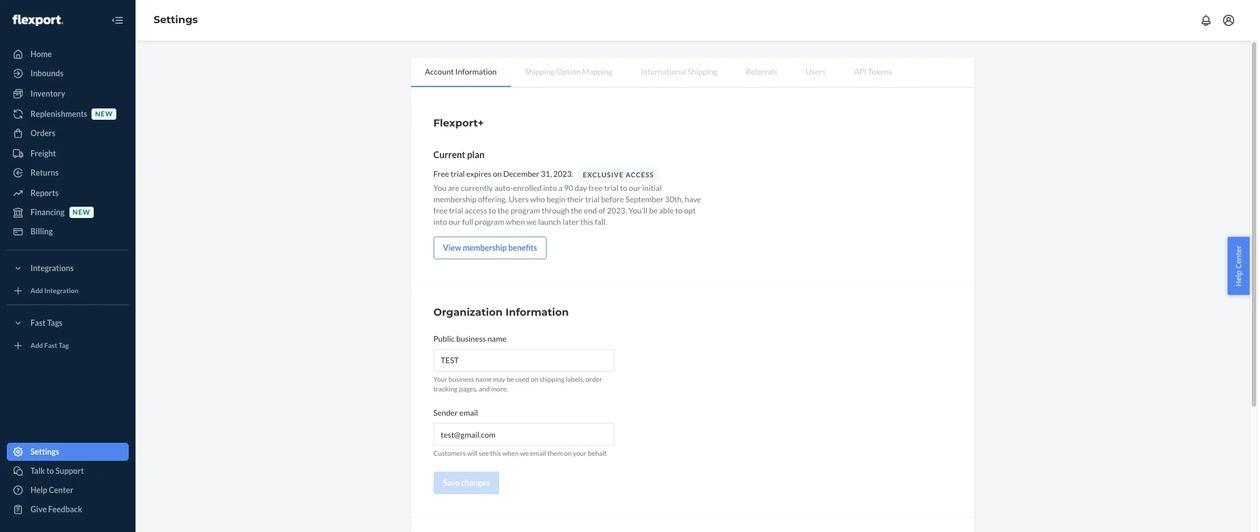 Task type: vqa. For each thing, say whether or not it's contained in the screenshot.
the bottommost Information
yes



Task type: locate. For each thing, give the bounding box(es) containing it.
0 vertical spatial this
[[581, 217, 593, 226]]

home link
[[7, 45, 129, 63]]

new down reports link
[[73, 208, 90, 217]]

name for your business name may be used on shipping labels, order tracking pages, and more.
[[476, 375, 492, 384]]

email left them
[[530, 449, 546, 458]]

orders
[[31, 128, 55, 138]]

to down exclusive access
[[620, 183, 628, 193]]

1 horizontal spatial email
[[530, 449, 546, 458]]

business for public
[[456, 334, 486, 343]]

0 vertical spatial information
[[455, 67, 497, 76]]

your
[[573, 449, 587, 458]]

0 horizontal spatial center
[[49, 485, 73, 495]]

the
[[498, 206, 509, 215], [571, 206, 583, 215]]

1 horizontal spatial be
[[649, 206, 658, 215]]

0 vertical spatial membership
[[434, 194, 477, 204]]

1 horizontal spatial settings link
[[154, 14, 198, 26]]

this down end
[[581, 217, 593, 226]]

you'll
[[629, 206, 648, 215]]

save changes button
[[434, 472, 500, 494]]

api tokens
[[854, 67, 892, 76]]

name inside your business name may be used on shipping labels, order tracking pages, and more.
[[476, 375, 492, 384]]

on right used
[[531, 375, 538, 384]]

add for add fast tag
[[31, 341, 43, 350]]

our down access
[[629, 183, 641, 193]]

name up and
[[476, 375, 492, 384]]

api tokens tab
[[840, 58, 907, 86]]

who
[[530, 194, 545, 204]]

add fast tag
[[31, 341, 69, 350]]

1 shipping from the left
[[525, 67, 555, 76]]

customers will see this when we email them on your behalf.
[[434, 449, 608, 458]]

add down fast tags
[[31, 341, 43, 350]]

add inside "add integration" link
[[31, 287, 43, 295]]

december
[[503, 169, 540, 178]]

on
[[493, 169, 502, 178], [531, 375, 538, 384], [564, 449, 572, 458]]

tab list containing account information
[[411, 58, 975, 88]]

0 vertical spatial be
[[649, 206, 658, 215]]

2 the from the left
[[571, 206, 583, 215]]

1 add from the top
[[31, 287, 43, 295]]

on left your
[[564, 449, 572, 458]]

1 vertical spatial free
[[434, 206, 448, 215]]

later
[[563, 217, 579, 226]]

0 vertical spatial help
[[1234, 271, 1244, 287]]

fast
[[31, 318, 46, 328], [44, 341, 57, 350]]

program down access
[[475, 217, 504, 226]]

we
[[527, 217, 537, 226], [520, 449, 529, 458]]

0 horizontal spatial settings link
[[7, 443, 129, 461]]

fast inside 'dropdown button'
[[31, 318, 46, 328]]

option
[[556, 67, 581, 76]]

trial
[[451, 169, 465, 178], [604, 183, 619, 193], [586, 194, 600, 204], [449, 206, 463, 215]]

0 horizontal spatial users
[[509, 194, 529, 204]]

0 horizontal spatial into
[[434, 217, 447, 226]]

organization information
[[434, 306, 569, 319]]

1 horizontal spatial shipping
[[688, 67, 718, 76]]

1 horizontal spatial into
[[543, 183, 557, 193]]

enrolled
[[513, 183, 542, 193]]

0 vertical spatial when
[[506, 217, 525, 226]]

to inside button
[[46, 466, 54, 476]]

1 horizontal spatial our
[[629, 183, 641, 193]]

help center link
[[7, 481, 129, 499]]

0 vertical spatial add
[[31, 287, 43, 295]]

into left a
[[543, 183, 557, 193]]

pages,
[[459, 385, 478, 393]]

0 vertical spatial users
[[806, 67, 826, 76]]

you are currently auto-enrolled into a 90 day free trial to our initial membership offering. users who begin their trial before september 30th, have free trial access to the program through the end of 2023. you'll be able to opt into our full program when we launch later this fall.
[[434, 183, 701, 226]]

we left launch
[[527, 217, 537, 226]]

the down offering.
[[498, 206, 509, 215]]

view membership benefits
[[443, 243, 537, 252]]

shipping left option
[[525, 67, 555, 76]]

business down the organization on the bottom of page
[[456, 334, 486, 343]]

0 vertical spatial business
[[456, 334, 486, 343]]

0 horizontal spatial information
[[455, 67, 497, 76]]

0 horizontal spatial 2023.
[[553, 169, 573, 178]]

the down their
[[571, 206, 583, 215]]

users tab
[[792, 58, 840, 86]]

1 vertical spatial into
[[434, 217, 447, 226]]

business
[[456, 334, 486, 343], [449, 375, 474, 384]]

0 vertical spatial fast
[[31, 318, 46, 328]]

1 horizontal spatial center
[[1234, 246, 1244, 269]]

0 vertical spatial settings link
[[154, 14, 198, 26]]

tags
[[47, 318, 63, 328]]

users left api
[[806, 67, 826, 76]]

users inside you are currently auto-enrolled into a 90 day free trial to our initial membership offering. users who begin their trial before september 30th, have free trial access to the program through the end of 2023. you'll be able to opt into our full program when we launch later this fall.
[[509, 194, 529, 204]]

when up 'benefits'
[[506, 217, 525, 226]]

0 horizontal spatial the
[[498, 206, 509, 215]]

2 shipping from the left
[[688, 67, 718, 76]]

0 horizontal spatial program
[[475, 217, 504, 226]]

information right account
[[455, 67, 497, 76]]

1 vertical spatial on
[[531, 375, 538, 384]]

we down email address text field
[[520, 449, 529, 458]]

information inside tab
[[455, 67, 497, 76]]

day
[[575, 183, 587, 193]]

free
[[434, 169, 449, 178]]

billing link
[[7, 223, 129, 241]]

be
[[649, 206, 658, 215], [507, 375, 514, 384]]

see
[[479, 449, 489, 458]]

when inside you are currently auto-enrolled into a 90 day free trial to our initial membership offering. users who begin their trial before september 30th, have free trial access to the program through the end of 2023. you'll be able to opt into our full program when we launch later this fall.
[[506, 217, 525, 226]]

2023. up a
[[553, 169, 573, 178]]

auto-
[[495, 183, 513, 193]]

1 horizontal spatial program
[[511, 206, 540, 215]]

0 horizontal spatial shipping
[[525, 67, 555, 76]]

customers
[[434, 449, 466, 458]]

0 vertical spatial center
[[1234, 246, 1244, 269]]

financing
[[31, 207, 65, 217]]

Business name text field
[[434, 349, 614, 372]]

program
[[511, 206, 540, 215], [475, 217, 504, 226]]

into left the full
[[434, 217, 447, 226]]

0 vertical spatial settings
[[154, 14, 198, 26]]

membership down the full
[[463, 243, 507, 252]]

1 vertical spatial help center
[[31, 485, 73, 495]]

public
[[434, 334, 455, 343]]

1 vertical spatial be
[[507, 375, 514, 384]]

this right see
[[490, 449, 501, 458]]

new
[[95, 110, 113, 118], [73, 208, 90, 217]]

into
[[543, 183, 557, 193], [434, 217, 447, 226]]

to
[[620, 183, 628, 193], [489, 206, 496, 215], [675, 206, 683, 215], [46, 466, 54, 476]]

add for add integration
[[31, 287, 43, 295]]

1 vertical spatial add
[[31, 341, 43, 350]]

1 vertical spatial business
[[449, 375, 474, 384]]

0 vertical spatial email
[[460, 408, 478, 418]]

free right day
[[589, 183, 603, 193]]

shipping option mapping tab
[[511, 58, 627, 86]]

1 horizontal spatial users
[[806, 67, 826, 76]]

0 horizontal spatial settings
[[31, 447, 59, 456]]

save
[[443, 478, 460, 488]]

be left able
[[649, 206, 658, 215]]

shipping right international
[[688, 67, 718, 76]]

1 vertical spatial information
[[506, 306, 569, 319]]

30th,
[[665, 194, 683, 204]]

shipping option mapping
[[525, 67, 613, 76]]

1 vertical spatial 2023.
[[607, 206, 627, 215]]

tracking
[[434, 385, 458, 393]]

business up pages,
[[449, 375, 474, 384]]

when down email address text field
[[503, 449, 519, 458]]

referrals tab
[[732, 58, 792, 86]]

exclusive access
[[583, 170, 654, 179]]

tab list
[[411, 58, 975, 88]]

expires
[[466, 169, 492, 178]]

membership down are
[[434, 194, 477, 204]]

may
[[493, 375, 506, 384]]

our left the full
[[449, 217, 461, 226]]

tag
[[59, 341, 69, 350]]

business inside your business name may be used on shipping labels, order tracking pages, and more.
[[449, 375, 474, 384]]

give
[[31, 504, 47, 514]]

fast left tag
[[44, 341, 57, 350]]

0 vertical spatial our
[[629, 183, 641, 193]]

offering.
[[478, 194, 507, 204]]

1 vertical spatial this
[[490, 449, 501, 458]]

help inside button
[[1234, 271, 1244, 287]]

1 vertical spatial fast
[[44, 341, 57, 350]]

sender email
[[434, 408, 478, 418]]

2023. down the before
[[607, 206, 627, 215]]

0 horizontal spatial be
[[507, 375, 514, 384]]

trial up end
[[586, 194, 600, 204]]

launch
[[538, 217, 561, 226]]

1 horizontal spatial help
[[1234, 271, 1244, 287]]

1 vertical spatial help
[[31, 485, 47, 495]]

1 vertical spatial our
[[449, 217, 461, 226]]

1 vertical spatial membership
[[463, 243, 507, 252]]

help center
[[1234, 246, 1244, 287], [31, 485, 73, 495]]

information up business name text box
[[506, 306, 569, 319]]

view membership benefits link
[[434, 237, 547, 259]]

home
[[31, 49, 52, 59]]

be right may
[[507, 375, 514, 384]]

on up auto-
[[493, 169, 502, 178]]

to left opt
[[675, 206, 683, 215]]

information
[[455, 67, 497, 76], [506, 306, 569, 319]]

0 vertical spatial 2023.
[[553, 169, 573, 178]]

email right 'sender'
[[460, 408, 478, 418]]

freight
[[31, 149, 56, 158]]

shipping inside tab
[[688, 67, 718, 76]]

1 vertical spatial name
[[476, 375, 492, 384]]

fast left tags in the bottom of the page
[[31, 318, 46, 328]]

0 horizontal spatial help
[[31, 485, 47, 495]]

to right talk at the left bottom
[[46, 466, 54, 476]]

center
[[1234, 246, 1244, 269], [49, 485, 73, 495]]

2 add from the top
[[31, 341, 43, 350]]

1 horizontal spatial help center
[[1234, 246, 1244, 287]]

business for your
[[449, 375, 474, 384]]

new for replenishments
[[95, 110, 113, 118]]

freight link
[[7, 145, 129, 163]]

open account menu image
[[1222, 14, 1236, 27]]

0 vertical spatial program
[[511, 206, 540, 215]]

have
[[685, 194, 701, 204]]

1 vertical spatial users
[[509, 194, 529, 204]]

1 vertical spatial new
[[73, 208, 90, 217]]

public business name
[[434, 334, 507, 343]]

september
[[626, 194, 664, 204]]

1 horizontal spatial information
[[506, 306, 569, 319]]

and
[[479, 385, 490, 393]]

0 horizontal spatial on
[[493, 169, 502, 178]]

1 horizontal spatial on
[[531, 375, 538, 384]]

users
[[806, 67, 826, 76], [509, 194, 529, 204]]

0 vertical spatial new
[[95, 110, 113, 118]]

1 horizontal spatial the
[[571, 206, 583, 215]]

labels,
[[566, 375, 585, 384]]

users down enrolled
[[509, 194, 529, 204]]

end
[[584, 206, 597, 215]]

benefits
[[508, 243, 537, 252]]

billing
[[31, 227, 53, 236]]

when
[[506, 217, 525, 226], [503, 449, 519, 458]]

new up orders link
[[95, 110, 113, 118]]

shipping
[[525, 67, 555, 76], [688, 67, 718, 76]]

inbounds link
[[7, 64, 129, 82]]

0 vertical spatial help center
[[1234, 246, 1244, 287]]

0 horizontal spatial new
[[73, 208, 90, 217]]

opt
[[684, 206, 696, 215]]

account information tab
[[411, 58, 511, 87]]

0 vertical spatial name
[[488, 334, 507, 343]]

free down you
[[434, 206, 448, 215]]

access
[[626, 170, 654, 179]]

0 vertical spatial we
[[527, 217, 537, 226]]

1 horizontal spatial new
[[95, 110, 113, 118]]

help
[[1234, 271, 1244, 287], [31, 485, 47, 495]]

1 horizontal spatial this
[[581, 217, 593, 226]]

program down the "who"
[[511, 206, 540, 215]]

2 horizontal spatial on
[[564, 449, 572, 458]]

name down organization information
[[488, 334, 507, 343]]

2023. inside you are currently auto-enrolled into a 90 day free trial to our initial membership offering. users who begin their trial before september 30th, have free trial access to the program through the end of 2023. you'll be able to opt into our full program when we launch later this fall.
[[607, 206, 627, 215]]

1 horizontal spatial free
[[589, 183, 603, 193]]

name
[[488, 334, 507, 343], [476, 375, 492, 384]]

users inside tab
[[806, 67, 826, 76]]

begin
[[547, 194, 566, 204]]

1 horizontal spatial 2023.
[[607, 206, 627, 215]]

add left integration
[[31, 287, 43, 295]]



Task type: describe. For each thing, give the bounding box(es) containing it.
1 vertical spatial email
[[530, 449, 546, 458]]

before
[[601, 194, 624, 204]]

membership inside you are currently auto-enrolled into a 90 day free trial to our initial membership offering. users who begin their trial before september 30th, have free trial access to the program through the end of 2023. you'll be able to opt into our full program when we launch later this fall.
[[434, 194, 477, 204]]

account information
[[425, 67, 497, 76]]

changes
[[461, 478, 490, 488]]

their
[[567, 194, 584, 204]]

initial
[[643, 183, 662, 193]]

trial up the before
[[604, 183, 619, 193]]

0 vertical spatial free
[[589, 183, 603, 193]]

reports link
[[7, 184, 129, 202]]

1 vertical spatial settings link
[[7, 443, 129, 461]]

31,
[[541, 169, 552, 178]]

referrals
[[746, 67, 778, 76]]

give feedback button
[[7, 500, 129, 519]]

behalf.
[[588, 449, 608, 458]]

view
[[443, 243, 461, 252]]

your business name may be used on shipping labels, order tracking pages, and more.
[[434, 375, 602, 393]]

2 vertical spatial on
[[564, 449, 572, 458]]

talk to support button
[[7, 462, 129, 480]]

name for public business name
[[488, 334, 507, 343]]

replenishments
[[31, 109, 87, 119]]

open notifications image
[[1200, 14, 1213, 27]]

able
[[659, 206, 674, 215]]

1 horizontal spatial settings
[[154, 14, 198, 26]]

1 vertical spatial settings
[[31, 447, 59, 456]]

close navigation image
[[111, 14, 124, 27]]

information for account information
[[455, 67, 497, 76]]

save changes
[[443, 478, 490, 488]]

center inside button
[[1234, 246, 1244, 269]]

shipping inside 'tab'
[[525, 67, 555, 76]]

them
[[548, 449, 563, 458]]

membership inside button
[[463, 243, 507, 252]]

we inside you are currently auto-enrolled into a 90 day free trial to our initial membership offering. users who begin their trial before september 30th, have free trial access to the program through the end of 2023. you'll be able to opt into our full program when we launch later this fall.
[[527, 217, 537, 226]]

inventory
[[31, 89, 65, 98]]

mapping
[[582, 67, 613, 76]]

be inside you are currently auto-enrolled into a 90 day free trial to our initial membership offering. users who begin their trial before september 30th, have free trial access to the program through the end of 2023. you'll be able to opt into our full program when we launch later this fall.
[[649, 206, 658, 215]]

shipping
[[540, 375, 565, 384]]

Email address text field
[[434, 423, 614, 446]]

account
[[425, 67, 454, 76]]

international
[[641, 67, 686, 76]]

add integration link
[[7, 282, 129, 300]]

plan
[[467, 149, 485, 160]]

currently
[[461, 183, 493, 193]]

1 vertical spatial when
[[503, 449, 519, 458]]

0 horizontal spatial this
[[490, 449, 501, 458]]

of
[[599, 206, 606, 215]]

flexport+
[[434, 117, 484, 129]]

90
[[564, 183, 573, 193]]

full
[[462, 217, 473, 226]]

returns
[[31, 168, 59, 177]]

through
[[542, 206, 570, 215]]

current plan
[[434, 149, 485, 160]]

tokens
[[868, 67, 892, 76]]

flexport logo image
[[12, 15, 63, 26]]

to down offering.
[[489, 206, 496, 215]]

trial up are
[[451, 169, 465, 178]]

support
[[55, 466, 84, 476]]

will
[[467, 449, 478, 458]]

access
[[465, 206, 487, 215]]

information for organization information
[[506, 306, 569, 319]]

your
[[434, 375, 448, 384]]

fall.
[[595, 217, 607, 226]]

give feedback
[[31, 504, 82, 514]]

trial up the full
[[449, 206, 463, 215]]

be inside your business name may be used on shipping labels, order tracking pages, and more.
[[507, 375, 514, 384]]

organization
[[434, 306, 503, 319]]

international shipping tab
[[627, 58, 732, 86]]

reports
[[31, 188, 59, 198]]

orders link
[[7, 124, 129, 142]]

1 vertical spatial center
[[49, 485, 73, 495]]

1 the from the left
[[498, 206, 509, 215]]

integrations button
[[7, 259, 129, 277]]

0 horizontal spatial email
[[460, 408, 478, 418]]

inbounds
[[31, 68, 63, 78]]

sender
[[434, 408, 458, 418]]

talk
[[31, 466, 45, 476]]

0 horizontal spatial free
[[434, 206, 448, 215]]

1 vertical spatial we
[[520, 449, 529, 458]]

are
[[448, 183, 460, 193]]

help center button
[[1228, 237, 1250, 295]]

help center inside button
[[1234, 246, 1244, 287]]

new for financing
[[73, 208, 90, 217]]

on inside your business name may be used on shipping labels, order tracking pages, and more.
[[531, 375, 538, 384]]

feedback
[[48, 504, 82, 514]]

you
[[434, 183, 447, 193]]

0 vertical spatial on
[[493, 169, 502, 178]]

0 horizontal spatial our
[[449, 217, 461, 226]]

a
[[559, 183, 563, 193]]

fast tags button
[[7, 314, 129, 332]]

view membership benefits button
[[434, 237, 547, 259]]

1 vertical spatial program
[[475, 217, 504, 226]]

returns link
[[7, 164, 129, 182]]

add fast tag link
[[7, 337, 129, 355]]

0 horizontal spatial help center
[[31, 485, 73, 495]]

this inside you are currently auto-enrolled into a 90 day free trial to our initial membership offering. users who begin their trial before september 30th, have free trial access to the program through the end of 2023. you'll be able to opt into our full program when we launch later this fall.
[[581, 217, 593, 226]]

0 vertical spatial into
[[543, 183, 557, 193]]

inventory link
[[7, 85, 129, 103]]

fast tags
[[31, 318, 63, 328]]

exclusive
[[583, 170, 624, 179]]

talk to support
[[31, 466, 84, 476]]



